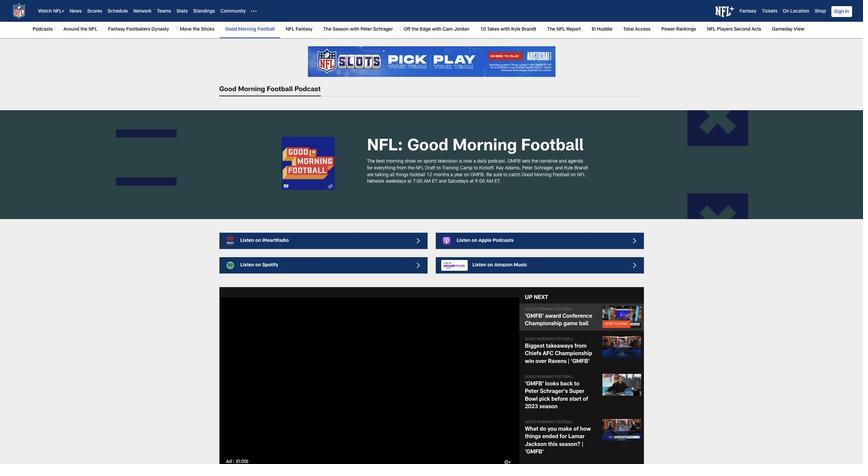 Task type: vqa. For each thing, say whether or not it's contained in the screenshot.
Fantasy for Fantasy Footballers Dynasty
yes



Task type: locate. For each thing, give the bounding box(es) containing it.
'gmfb' inside good morning football biggest takeaways from chiefs afc championship win over ravens | 'gmfb'
[[571, 359, 590, 365]]

0 vertical spatial network
[[133, 9, 152, 14]]

1 vertical spatial network
[[367, 179, 385, 184]]

news link
[[70, 9, 82, 14]]

off the edge with cam jordan
[[404, 27, 469, 32]]

peter up bowl
[[525, 389, 539, 395]]

total access
[[624, 27, 651, 32]]

good inside good morning football 'gmfb' looks back to peter schrager's super bowl pick before start of 2023 season
[[525, 375, 536, 379]]

1 horizontal spatial things
[[525, 435, 541, 440]]

nfl fantasy
[[286, 27, 313, 32]]

0 horizontal spatial at
[[408, 179, 412, 184]]

of right start
[[583, 397, 588, 402]]

with right 'takes'
[[501, 27, 510, 32]]

|
[[568, 359, 570, 365], [582, 442, 584, 448]]

apple podcast icon image
[[441, 236, 452, 246]]

best
[[376, 159, 385, 164]]

0 horizontal spatial network
[[133, 9, 152, 14]]

1 horizontal spatial for
[[560, 435, 567, 440]]

podcasts link
[[33, 22, 55, 37]]

from
[[397, 166, 407, 171], [575, 344, 587, 350]]

cam
[[443, 27, 453, 32]]

nfl players second acts
[[707, 27, 762, 32]]

conference
[[563, 314, 593, 319]]

the
[[324, 27, 332, 32], [547, 27, 555, 32], [367, 159, 375, 164]]

0 vertical spatial championship
[[525, 322, 562, 327]]

podcasts
[[33, 27, 53, 32], [493, 239, 514, 243]]

acts
[[752, 27, 762, 32]]

to right sure
[[504, 173, 508, 178]]

football up takeaways
[[555, 338, 574, 341]]

and down months
[[439, 179, 447, 184]]

award
[[545, 314, 561, 319]]

peter inside the best morning show on sports television is now a daily podcast. gmfb sets the narrative and agenda for everything from the nfl draft to training camp to kickoff. kay adams, peter schrager, and kyle brandt are talking all things football 12 months a year on gmfb. be sure to catch good morning football on nfl network weekdays at 7:00 am et and saturdays at 9:00 am et.
[[522, 166, 533, 171]]

1 vertical spatial for
[[560, 435, 567, 440]]

0 horizontal spatial of
[[574, 427, 579, 433]]

0 horizontal spatial from
[[397, 166, 407, 171]]

1 vertical spatial kyle
[[564, 166, 573, 171]]

football left podcast
[[267, 86, 293, 93]]

el huddle link
[[589, 22, 615, 37]]

listen on amazon music
[[473, 263, 528, 268]]

advertisement element
[[308, 46, 556, 77]]

and down 'narrative'
[[555, 166, 563, 171]]

show
[[405, 159, 416, 164]]

morning inside good morning football 'gmfb' award conference championship game ball
[[537, 308, 554, 311]]

good morning football biggest takeaways from chiefs afc championship win over ravens | 'gmfb'
[[525, 338, 592, 365]]

from right takeaways
[[575, 344, 587, 350]]

good morning football link
[[223, 22, 278, 37]]

football for good morning football podcast
[[267, 86, 293, 93]]

0 vertical spatial for
[[367, 166, 373, 171]]

schrager,
[[534, 166, 554, 171]]

brandt inside banner
[[522, 27, 537, 32]]

peter down sets
[[522, 166, 533, 171]]

from down morning
[[397, 166, 407, 171]]

total
[[624, 27, 634, 32]]

am
[[424, 179, 431, 184], [486, 179, 493, 184]]

3 with from the left
[[501, 27, 510, 32]]

0 vertical spatial things
[[396, 173, 409, 178]]

1 horizontal spatial brandt
[[574, 166, 588, 171]]

0 vertical spatial of
[[583, 397, 588, 402]]

| inside good morning football biggest takeaways from chiefs afc championship win over ravens | 'gmfb'
[[568, 359, 570, 365]]

1 vertical spatial podcasts
[[493, 239, 514, 243]]

biggest
[[525, 344, 545, 350]]

good morning football 'gmfb' award conference championship game ball
[[525, 308, 593, 327]]

podcast
[[295, 86, 321, 93]]

to up 'super'
[[574, 382, 580, 387]]

the right around
[[80, 27, 87, 32]]

things up weekdays
[[396, 173, 409, 178]]

second
[[734, 27, 751, 32]]

good inside good morning football 'gmfb' award conference championship game ball
[[525, 308, 536, 311]]

0 vertical spatial a
[[474, 159, 476, 164]]

1 vertical spatial things
[[525, 435, 541, 440]]

2 am from the left
[[486, 179, 493, 184]]

1 horizontal spatial with
[[432, 27, 442, 32]]

on down camp
[[464, 173, 470, 178]]

and left agenda
[[559, 159, 567, 164]]

amazon
[[495, 263, 513, 268]]

the left best
[[367, 159, 375, 164]]

2 with from the left
[[432, 27, 442, 32]]

power rankings link
[[659, 22, 699, 37]]

0 vertical spatial peter
[[361, 27, 372, 32]]

sure
[[493, 173, 502, 178]]

network link
[[133, 9, 152, 14]]

news
[[70, 9, 82, 14]]

peter
[[361, 27, 372, 32], [522, 166, 533, 171], [525, 389, 539, 395]]

and
[[559, 159, 567, 164], [555, 166, 563, 171], [439, 179, 447, 184]]

0 horizontal spatial the
[[324, 27, 332, 32]]

of inside good morning football what do you make of how things ended for lamar jackson this season? | 'gmfb'
[[574, 427, 579, 433]]

morning inside good morning football biggest takeaways from chiefs afc championship win over ravens | 'gmfb'
[[537, 338, 554, 341]]

game
[[564, 322, 578, 327]]

1 vertical spatial championship
[[555, 352, 592, 357]]

football inside good morning football what do you make of how things ended for lamar jackson this season? | 'gmfb'
[[555, 421, 574, 424]]

back
[[561, 382, 573, 387]]

sign
[[834, 10, 844, 14]]

1 horizontal spatial a
[[474, 159, 476, 164]]

0 vertical spatial kyle
[[511, 27, 521, 32]]

with left cam
[[432, 27, 442, 32]]

nfl:
[[367, 139, 403, 155]]

am down be
[[486, 179, 493, 184]]

a right now
[[474, 159, 476, 164]]

apple
[[479, 239, 492, 243]]

| right ravens
[[568, 359, 570, 365]]

1 horizontal spatial at
[[470, 179, 474, 184]]

1 vertical spatial brandt
[[574, 166, 588, 171]]

access
[[635, 27, 651, 32]]

championship inside good morning football biggest takeaways from chiefs afc championship win over ravens | 'gmfb'
[[555, 352, 592, 357]]

1 am from the left
[[424, 179, 431, 184]]

0 horizontal spatial with
[[350, 27, 359, 32]]

0 horizontal spatial am
[[424, 179, 431, 184]]

1 vertical spatial |
[[582, 442, 584, 448]]

the inside the best morning show on sports television is now a daily podcast. gmfb sets the narrative and agenda for everything from the nfl draft to training camp to kickoff. kay adams, peter schrager, and kyle brandt are talking all things football 12 months a year on gmfb. be sure to catch good morning football on nfl network weekdays at 7:00 am et and saturdays at 9:00 am et.
[[367, 159, 375, 164]]

0 horizontal spatial for
[[367, 166, 373, 171]]

1 vertical spatial from
[[575, 344, 587, 350]]

| down the lamar
[[582, 442, 584, 448]]

football inside good morning football 'gmfb' award conference championship game ball
[[555, 308, 574, 311]]

listen right iheartradio icon
[[240, 239, 254, 243]]

this
[[548, 442, 558, 448]]

iheartradio
[[262, 239, 289, 243]]

2 vertical spatial peter
[[525, 389, 539, 395]]

fantasy link
[[740, 9, 757, 14]]

things down what on the bottom right of page
[[525, 435, 541, 440]]

0 horizontal spatial brandt
[[522, 27, 537, 32]]

championship down takeaways
[[555, 352, 592, 357]]

0 horizontal spatial things
[[396, 173, 409, 178]]

narrative
[[540, 159, 558, 164]]

the left report
[[547, 27, 555, 32]]

are
[[367, 173, 374, 178]]

sticks
[[201, 27, 214, 32]]

good inside good morning football what do you make of how things ended for lamar jackson this season? | 'gmfb'
[[525, 421, 536, 424]]

a
[[474, 159, 476, 164], [451, 173, 453, 178]]

championship inside good morning football 'gmfb' award conference championship game ball
[[525, 322, 562, 327]]

kickoff.
[[479, 166, 495, 171]]

lamar
[[569, 435, 585, 440]]

you
[[548, 427, 557, 433]]

'gmfb' award conference championship game ball image
[[603, 306, 641, 328]]

the inside "link"
[[193, 27, 200, 32]]

2 horizontal spatial with
[[501, 27, 510, 32]]

the left season at the top left of the page
[[324, 27, 332, 32]]

good inside good morning football biggest takeaways from chiefs afc championship win over ravens | 'gmfb'
[[525, 338, 536, 341]]

total access link
[[621, 22, 654, 37]]

1 vertical spatial peter
[[522, 166, 533, 171]]

'gmfb' right ravens
[[571, 359, 590, 365]]

the season with peter schrager
[[324, 27, 393, 32]]

nfl players second acts link
[[705, 22, 764, 37]]

chiefs
[[525, 352, 542, 357]]

0 horizontal spatial fantasy
[[108, 27, 125, 32]]

season
[[540, 405, 558, 410]]

nfl inside nfl players second acts link
[[707, 27, 716, 32]]

the for the season with peter schrager
[[324, 27, 332, 32]]

at left 9:00
[[470, 179, 474, 184]]

nfl fantasy link
[[283, 22, 315, 37]]

football for good morning football 'gmfb' looks back to peter schrager's super bowl pick before start of 2023 season
[[555, 375, 574, 379]]

1 horizontal spatial kyle
[[564, 166, 573, 171]]

peter left schrager
[[361, 27, 372, 32]]

podcasts right apple
[[493, 239, 514, 243]]

listen for listen on spotify
[[240, 263, 254, 268]]

before
[[552, 397, 568, 402]]

for inside good morning football what do you make of how things ended for lamar jackson this season? | 'gmfb'
[[560, 435, 567, 440]]

0 vertical spatial from
[[397, 166, 407, 171]]

1 horizontal spatial from
[[575, 344, 587, 350]]

agenda
[[568, 159, 583, 164]]

sign in
[[834, 10, 849, 14]]

on down agenda
[[571, 173, 576, 178]]

with for the
[[350, 27, 359, 32]]

football up back on the right bottom of the page
[[555, 375, 574, 379]]

good for good morning football biggest takeaways from chiefs afc championship win over ravens | 'gmfb'
[[525, 338, 536, 341]]

1 horizontal spatial network
[[367, 179, 385, 184]]

good inside banner
[[225, 27, 237, 32]]

at left "7:00"
[[408, 179, 412, 184]]

nfl shield image
[[11, 3, 27, 19]]

0 horizontal spatial |
[[568, 359, 570, 365]]

be
[[487, 173, 492, 178]]

1 horizontal spatial the
[[367, 159, 375, 164]]

0 vertical spatial |
[[568, 359, 570, 365]]

1 horizontal spatial am
[[486, 179, 493, 184]]

podcasts down watch
[[33, 27, 53, 32]]

football
[[258, 27, 275, 32], [267, 86, 293, 93], [521, 139, 584, 155], [553, 173, 570, 178], [555, 308, 574, 311], [555, 338, 574, 341], [555, 375, 574, 379], [555, 421, 574, 424]]

from inside good morning football biggest takeaways from chiefs afc championship win over ravens | 'gmfb'
[[575, 344, 587, 350]]

1 horizontal spatial of
[[583, 397, 588, 402]]

page main content main content
[[0, 85, 863, 464]]

good for good morning football podcast
[[219, 86, 236, 93]]

nfl+ image
[[716, 6, 734, 17]]

listen right apple podcast icon
[[457, 239, 471, 243]]

banner
[[0, 0, 863, 38]]

2 horizontal spatial fantasy
[[740, 9, 757, 14]]

0 horizontal spatial a
[[451, 173, 453, 178]]

on location link
[[783, 9, 810, 14]]

football down 'narrative'
[[553, 173, 570, 178]]

listen for listen on amazon music
[[473, 263, 486, 268]]

network down are
[[367, 179, 385, 184]]

ball
[[579, 322, 589, 327]]

on left apple
[[472, 239, 478, 243]]

biggest takeaways from chiefs afc championship win over ravens | 'gmfb' image
[[603, 336, 641, 358]]

power rankings
[[662, 27, 696, 32]]

for down make
[[560, 435, 567, 440]]

morning inside good morning football what do you make of how things ended for lamar jackson this season? | 'gmfb'
[[537, 421, 554, 424]]

fantasy for fantasy footballers dynasty
[[108, 27, 125, 32]]

a down training
[[451, 173, 453, 178]]

tickets link
[[762, 9, 778, 14]]

football up make
[[555, 421, 574, 424]]

sets
[[522, 159, 531, 164]]

good for good morning football 'gmfb' looks back to peter schrager's super bowl pick before start of 2023 season
[[525, 375, 536, 379]]

championship down the award
[[525, 322, 562, 327]]

football inside good morning football 'gmfb' looks back to peter schrager's super bowl pick before start of 2023 season
[[555, 375, 574, 379]]

over
[[536, 359, 547, 365]]

at
[[408, 179, 412, 184], [470, 179, 474, 184]]

draft
[[425, 166, 436, 171]]

'gmfb' down 'up next' at right bottom
[[525, 314, 544, 319]]

on left spotify in the left of the page
[[255, 263, 261, 268]]

rankings
[[677, 27, 696, 32]]

am down 12
[[424, 179, 431, 184]]

morning inside good morning football 'gmfb' looks back to peter schrager's super bowl pick before start of 2023 season
[[537, 375, 554, 379]]

0 horizontal spatial kyle
[[511, 27, 521, 32]]

1 with from the left
[[350, 27, 359, 32]]

with right season at the top left of the page
[[350, 27, 359, 32]]

football up the award
[[555, 308, 574, 311]]

of up the lamar
[[574, 427, 579, 433]]

et.
[[495, 179, 501, 184]]

scores
[[87, 9, 102, 14]]

listen on iheartradio
[[240, 239, 289, 243]]

the right move
[[193, 27, 200, 32]]

the season with peter schrager link
[[321, 22, 396, 37]]

network up fantasy footballers dynasty link at the top of page
[[133, 9, 152, 14]]

kyle right 'takes'
[[511, 27, 521, 32]]

everything
[[374, 166, 396, 171]]

2 horizontal spatial the
[[547, 27, 555, 32]]

listen left amazon
[[473, 263, 486, 268]]

football inside good morning football biggest takeaways from chiefs afc championship win over ravens | 'gmfb'
[[555, 338, 574, 341]]

brandt inside the best morning show on sports television is now a daily podcast. gmfb sets the narrative and agenda for everything from the nfl draft to training camp to kickoff. kay adams, peter schrager, and kyle brandt are talking all things football 12 months a year on gmfb. be sure to catch good morning football on nfl network weekdays at 7:00 am et and saturdays at 9:00 am et.
[[574, 166, 588, 171]]

listen right spotify logo
[[240, 263, 254, 268]]

move the sticks link
[[177, 22, 217, 37]]

stats
[[177, 9, 188, 14]]

football inside good morning football link
[[258, 27, 275, 32]]

1 horizontal spatial podcasts
[[493, 239, 514, 243]]

on right show
[[417, 159, 423, 164]]

'gmfb' inside good morning football what do you make of how things ended for lamar jackson this season? | 'gmfb'
[[525, 450, 544, 455]]

kyle down agenda
[[564, 166, 573, 171]]

with
[[350, 27, 359, 32], [432, 27, 442, 32], [501, 27, 510, 32]]

0 vertical spatial brandt
[[522, 27, 537, 32]]

1 horizontal spatial |
[[582, 442, 584, 448]]

'gmfb' down jackson
[[525, 450, 544, 455]]

'gmfb' inside good morning football 'gmfb' award conference championship game ball
[[525, 314, 544, 319]]

on left amazon
[[488, 263, 493, 268]]

0 horizontal spatial podcasts
[[33, 27, 53, 32]]

the right "off"
[[412, 27, 419, 32]]

for up are
[[367, 166, 373, 171]]

am-listen on-light image
[[441, 260, 468, 271]]

'gmfb' up bowl
[[525, 382, 544, 387]]

view
[[794, 27, 805, 32]]

gameday view link
[[770, 22, 807, 37]]

morning for good morning football 'gmfb' award conference championship game ball
[[537, 308, 554, 311]]

1 vertical spatial of
[[574, 427, 579, 433]]

football left nfl fantasy link
[[258, 27, 275, 32]]

right image
[[417, 238, 422, 244], [633, 238, 639, 244], [633, 263, 639, 268]]



Task type: describe. For each thing, give the bounding box(es) containing it.
gmfb
[[508, 159, 521, 164]]

'gmfb' inside good morning football 'gmfb' looks back to peter schrager's super bowl pick before start of 2023 season
[[525, 382, 544, 387]]

sign in button
[[832, 6, 853, 17]]

daily
[[477, 159, 487, 164]]

make
[[558, 427, 572, 433]]

'gmfb' looks back to peter schrager's super bowl pick before start of 2023 season image
[[603, 374, 641, 396]]

players
[[717, 27, 733, 32]]

morning for good morning football podcast
[[238, 86, 265, 93]]

season
[[333, 27, 349, 32]]

footballers
[[126, 27, 150, 32]]

good for good morning football what do you make of how things ended for lamar jackson this season? | 'gmfb'
[[525, 421, 536, 424]]

nfl inside nfl fantasy link
[[286, 27, 294, 32]]

months
[[434, 173, 449, 178]]

to up months
[[437, 166, 441, 171]]

dynasty
[[152, 27, 169, 32]]

kay
[[496, 166, 504, 171]]

standings link
[[193, 9, 215, 14]]

afc
[[543, 352, 554, 357]]

schedule
[[108, 9, 128, 14]]

listen for listen on iheartradio
[[240, 239, 254, 243]]

community
[[221, 9, 246, 14]]

ended
[[543, 435, 558, 440]]

things inside good morning football what do you make of how things ended for lamar jackson this season? | 'gmfb'
[[525, 435, 541, 440]]

spotify
[[262, 263, 278, 268]]

the for move
[[193, 27, 200, 32]]

1 vertical spatial a
[[451, 173, 453, 178]]

fantasy for fantasy
[[740, 9, 757, 14]]

edge
[[420, 27, 431, 32]]

looks
[[545, 382, 559, 387]]

to inside good morning football 'gmfb' looks back to peter schrager's super bowl pick before start of 2023 season
[[574, 382, 580, 387]]

training
[[442, 166, 459, 171]]

2 vertical spatial and
[[439, 179, 447, 184]]

1 vertical spatial and
[[555, 166, 563, 171]]

football for good morning football
[[258, 27, 275, 32]]

morning for good morning football what do you make of how things ended for lamar jackson this season? | 'gmfb'
[[537, 421, 554, 424]]

the right sets
[[532, 159, 538, 164]]

super
[[569, 389, 585, 395]]

listen on apple podcasts
[[457, 239, 514, 243]]

football
[[410, 173, 425, 178]]

the for around
[[80, 27, 87, 32]]

listen on spotify
[[240, 263, 278, 268]]

what do you make of how things ended for lamar jackson this season? | 'gmfb' image
[[603, 419, 641, 441]]

start
[[570, 397, 582, 402]]

on
[[783, 9, 790, 14]]

the for the best morning show on sports television is now a daily podcast. gmfb sets the narrative and agenda for everything from the nfl draft to training camp to kickoff. kay adams, peter schrager, and kyle brandt are talking all things football 12 months a year on gmfb. be sure to catch good morning football on nfl network weekdays at 7:00 am et and saturdays at 9:00 am et.
[[367, 159, 375, 164]]

schedule link
[[108, 9, 128, 14]]

morning for good morning football biggest takeaways from chiefs afc championship win over ravens | 'gmfb'
[[537, 338, 554, 341]]

pick
[[539, 397, 550, 402]]

watch nfl+ link
[[38, 9, 64, 14]]

the best morning show on sports television is now a daily podcast. gmfb sets the narrative and agenda for everything from the nfl draft to training camp to kickoff. kay adams, peter schrager, and kyle brandt are talking all things football 12 months a year on gmfb. be sure to catch good morning football on nfl network weekdays at 7:00 am et and saturdays at 9:00 am et.
[[367, 159, 588, 184]]

kyle inside banner
[[511, 27, 521, 32]]

good inside the best morning show on sports television is now a daily podcast. gmfb sets the narrative and agenda for everything from the nfl draft to training camp to kickoff. kay adams, peter schrager, and kyle brandt are talking all things football 12 months a year on gmfb. be sure to catch good morning football on nfl network weekdays at 7:00 am et and saturdays at 9:00 am et.
[[522, 173, 533, 178]]

teams
[[157, 9, 171, 14]]

the for off
[[412, 27, 419, 32]]

football for good morning football 'gmfb' award conference championship game ball
[[555, 308, 574, 311]]

the for the nfl report
[[547, 27, 555, 32]]

network inside banner
[[133, 9, 152, 14]]

around the nfl
[[64, 27, 97, 32]]

good morning football podcast
[[219, 86, 321, 93]]

0 vertical spatial and
[[559, 159, 567, 164]]

off the edge with cam jordan link
[[401, 22, 472, 37]]

volume mute element
[[504, 458, 512, 464]]

things inside the best morning show on sports television is now a daily podcast. gmfb sets the narrative and agenda for everything from the nfl draft to training camp to kickoff. kay adams, peter schrager, and kyle brandt are talking all things football 12 months a year on gmfb. be sure to catch good morning football on nfl network weekdays at 7:00 am et and saturdays at 9:00 am et.
[[396, 173, 409, 178]]

football for good morning football biggest takeaways from chiefs afc championship win over ravens | 'gmfb'
[[555, 338, 574, 341]]

watch
[[38, 9, 52, 14]]

2 at from the left
[[470, 179, 474, 184]]

from inside the best morning show on sports television is now a daily podcast. gmfb sets the narrative and agenda for everything from the nfl draft to training camp to kickoff. kay adams, peter schrager, and kyle brandt are talking all things football 12 months a year on gmfb. be sure to catch good morning football on nfl network weekdays at 7:00 am et and saturdays at 9:00 am et.
[[397, 166, 407, 171]]

for inside the best morning show on sports television is now a daily podcast. gmfb sets the narrative and agenda for everything from the nfl draft to training camp to kickoff. kay adams, peter schrager, and kyle brandt are talking all things football 12 months a year on gmfb. be sure to catch good morning football on nfl network weekdays at 7:00 am et and saturdays at 9:00 am et.
[[367, 166, 373, 171]]

huddle
[[597, 27, 613, 32]]

2023
[[525, 405, 538, 410]]

good morning football image
[[269, 137, 348, 190]]

next
[[534, 295, 548, 301]]

morning inside the best morning show on sports television is now a daily podcast. gmfb sets the narrative and agenda for everything from the nfl draft to training camp to kickoff. kay adams, peter schrager, and kyle brandt are talking all things football 12 months a year on gmfb. be sure to catch good morning football on nfl network weekdays at 7:00 am et and saturdays at 9:00 am et.
[[534, 173, 552, 178]]

the down show
[[408, 166, 414, 171]]

around the nfl link
[[61, 22, 100, 37]]

community link
[[221, 9, 246, 14]]

win
[[525, 359, 534, 365]]

iheartradio icon image
[[225, 236, 236, 246]]

tickets
[[762, 9, 778, 14]]

scores link
[[87, 9, 102, 14]]

1 at from the left
[[408, 179, 412, 184]]

| inside good morning football what do you make of how things ended for lamar jackson this season? | 'gmfb'
[[582, 442, 584, 448]]

off
[[404, 27, 411, 32]]

standings
[[193, 9, 215, 14]]

right image for music
[[633, 263, 639, 268]]

morning for good morning football 'gmfb' looks back to peter schrager's super bowl pick before start of 2023 season
[[537, 375, 554, 379]]

peter inside good morning football 'gmfb' looks back to peter schrager's super bowl pick before start of 2023 season
[[525, 389, 539, 395]]

football inside the best morning show on sports television is now a daily podcast. gmfb sets the narrative and agenda for everything from the nfl draft to training camp to kickoff. kay adams, peter schrager, and kyle brandt are talking all things football 12 months a year on gmfb. be sure to catch good morning football on nfl network weekdays at 7:00 am et and saturdays at 9:00 am et.
[[553, 173, 570, 178]]

teams link
[[157, 9, 171, 14]]

takes
[[487, 27, 500, 32]]

kyle inside the best morning show on sports television is now a daily podcast. gmfb sets the narrative and agenda for everything from the nfl draft to training camp to kickoff. kay adams, peter schrager, and kyle brandt are talking all things football 12 months a year on gmfb. be sure to catch good morning football on nfl network weekdays at 7:00 am et and saturdays at 9:00 am et.
[[564, 166, 573, 171]]

spotify logo image
[[225, 260, 236, 271]]

jackson
[[525, 442, 547, 448]]

football up 'narrative'
[[521, 139, 584, 155]]

talking
[[375, 173, 389, 178]]

all
[[390, 173, 395, 178]]

saturdays
[[448, 179, 469, 184]]

el huddle
[[592, 27, 613, 32]]

football for good morning football what do you make of how things ended for lamar jackson this season? | 'gmfb'
[[555, 421, 574, 424]]

now
[[464, 159, 472, 164]]

good morning football what do you make of how things ended for lamar jackson this season? | 'gmfb'
[[525, 421, 591, 455]]

right image
[[417, 263, 422, 268]]

stats link
[[177, 9, 188, 14]]

listen for listen on apple podcasts
[[457, 239, 471, 243]]

7:00
[[413, 179, 423, 184]]

good for good morning football 'gmfb' award conference championship game ball
[[525, 308, 536, 311]]

morning for good morning football
[[238, 27, 256, 32]]

the nfl report
[[547, 27, 581, 32]]

adams,
[[505, 166, 521, 171]]

10 takes with kyle brandt link
[[478, 22, 539, 37]]

with for 10
[[501, 27, 510, 32]]

schrager's
[[540, 389, 568, 395]]

is
[[459, 159, 462, 164]]

music
[[514, 263, 528, 268]]

et
[[432, 179, 438, 184]]

television
[[438, 159, 458, 164]]

fantasy footballers dynasty link
[[105, 22, 172, 37]]

good for good morning football
[[225, 27, 237, 32]]

up next
[[525, 295, 548, 301]]

right image for podcasts
[[633, 238, 639, 244]]

season?
[[559, 442, 581, 448]]

jordan
[[454, 27, 469, 32]]

power
[[662, 27, 675, 32]]

network inside the best morning show on sports television is now a daily podcast. gmfb sets the narrative and agenda for everything from the nfl draft to training camp to kickoff. kay adams, peter schrager, and kyle brandt are talking all things football 12 months a year on gmfb. be sure to catch good morning football on nfl network weekdays at 7:00 am et and saturdays at 9:00 am et.
[[367, 179, 385, 184]]

how
[[580, 427, 591, 433]]

of inside good morning football 'gmfb' looks back to peter schrager's super bowl pick before start of 2023 season
[[583, 397, 588, 402]]

el
[[592, 27, 596, 32]]

podcast.
[[488, 159, 507, 164]]

0 vertical spatial podcasts
[[33, 27, 53, 32]]

dots image
[[251, 9, 257, 14]]

on left the iheartradio
[[255, 239, 261, 243]]

podcasts inside page main content main content
[[493, 239, 514, 243]]

1 horizontal spatial fantasy
[[296, 27, 313, 32]]

around
[[64, 27, 79, 32]]

to up gmfb.
[[474, 166, 478, 171]]

banner containing watch nfl+
[[0, 0, 863, 38]]

watch nfl+
[[38, 9, 64, 14]]

what
[[525, 427, 539, 433]]



